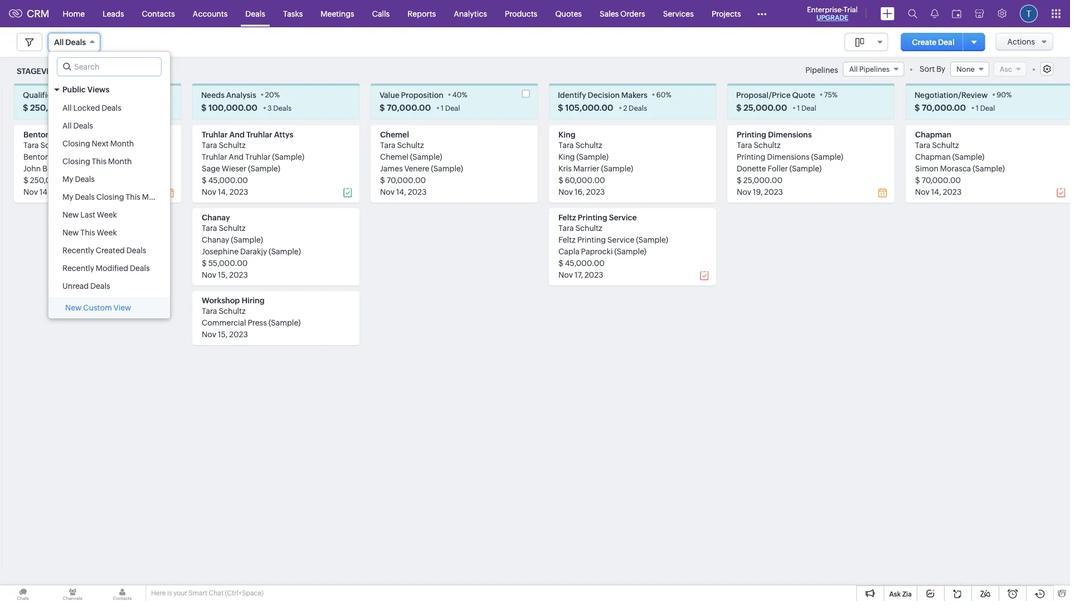 Task type: vqa. For each thing, say whether or not it's contained in the screenshot.
bottom the -
no



Task type: locate. For each thing, give the bounding box(es) containing it.
70,000.00
[[387, 103, 431, 112], [922, 103, 966, 112], [387, 176, 426, 185], [922, 176, 961, 185]]

this
[[92, 157, 106, 166], [126, 193, 140, 202], [80, 229, 95, 237]]

$ 70,000.00 down "negotiation/review"
[[915, 103, 966, 112]]

this down closing next month at the top left
[[92, 157, 106, 166]]

1 vertical spatial feltz
[[558, 235, 576, 244]]

tara inside king tara schultz king (sample) kris marrier (sample) $ 60,000.00 nov 16, 2023
[[558, 141, 574, 150]]

1 vertical spatial 45,000.00
[[565, 259, 605, 268]]

unread deals option
[[48, 278, 170, 295]]

schultz down the truhlar and truhlar attys link
[[219, 141, 246, 150]]

15, inside chanay tara schultz chanay (sample) josephine darakjy (sample) $ 55,000.00 nov 15, 2023
[[218, 270, 228, 279]]

1 horizontal spatial pipelines
[[859, 65, 890, 73]]

workshop
[[202, 296, 240, 305]]

0 vertical spatial recently
[[62, 246, 94, 255]]

1 14, from the left
[[39, 187, 50, 196]]

1 vertical spatial dimensions
[[767, 152, 810, 161]]

1 vertical spatial 15,
[[218, 330, 228, 339]]

40 %
[[452, 90, 467, 99]]

1 deal down views
[[90, 104, 109, 112]]

$ down proposal/price
[[736, 103, 742, 112]]

45,000.00 down wieser
[[208, 176, 248, 185]]

new this week
[[62, 229, 117, 237]]

(sample) up my deals
[[59, 164, 91, 173]]

2 $ 70,000.00 from the left
[[915, 103, 966, 112]]

closing for closing next month
[[62, 139, 90, 148]]

schultz
[[40, 141, 67, 150], [219, 141, 246, 150], [397, 141, 424, 150], [575, 141, 602, 150], [754, 141, 781, 150], [932, 141, 959, 150], [219, 224, 246, 233], [575, 224, 602, 233], [219, 307, 246, 316]]

(sample) inside workshop hiring tara schultz commercial press (sample) nov 15, 2023
[[268, 318, 301, 327]]

0 vertical spatial closing
[[62, 139, 90, 148]]

closing inside my deals closing this month option
[[96, 193, 124, 202]]

0 vertical spatial feltz
[[558, 213, 576, 222]]

5 % from the left
[[832, 90, 838, 99]]

is
[[167, 590, 172, 598]]

% right quote
[[832, 90, 838, 99]]

40
[[452, 90, 462, 99]]

1 week from the top
[[97, 211, 117, 220]]

month inside option
[[110, 139, 134, 148]]

1 vertical spatial benton
[[23, 152, 50, 161]]

schultz inside 'chapman tara schultz chapman (sample) simon morasca (sample) $ 70,000.00 nov 14, 2023'
[[932, 141, 959, 150]]

1 horizontal spatial 45,000.00
[[565, 259, 605, 268]]

proposition
[[401, 90, 444, 99]]

deals down home
[[65, 38, 86, 47]]

search image
[[908, 9, 917, 18]]

all deals inside field
[[54, 38, 86, 47]]

1 vertical spatial my
[[62, 193, 73, 202]]

2 vertical spatial closing
[[96, 193, 124, 202]]

1 vertical spatial new
[[62, 229, 79, 237]]

3 14, from the left
[[396, 187, 406, 196]]

feltz down the 16,
[[558, 213, 576, 222]]

2023 inside chemel tara schultz chemel (sample) james venere (sample) $ 70,000.00 nov 14, 2023
[[408, 187, 427, 196]]

14, down wieser
[[218, 187, 228, 196]]

my for my deals
[[62, 175, 73, 184]]

2023 inside chanay tara schultz chanay (sample) josephine darakjy (sample) $ 55,000.00 nov 15, 2023
[[229, 270, 248, 279]]

2 vertical spatial this
[[80, 229, 95, 237]]

1 deal for qualification
[[90, 104, 109, 112]]

dimensions
[[768, 130, 812, 139], [767, 152, 810, 161]]

$ down sage
[[202, 176, 207, 185]]

nov down 55,000.00
[[202, 270, 216, 279]]

created
[[96, 246, 125, 255]]

chanay
[[202, 213, 230, 222], [202, 235, 229, 244]]

2 25,000.00 from the top
[[743, 176, 783, 185]]

4 14, from the left
[[931, 187, 941, 196]]

1 for proposal/price quote
[[797, 104, 800, 112]]

$ 70,000.00
[[380, 103, 431, 112], [915, 103, 966, 112]]

kris marrier (sample) link
[[558, 164, 633, 173]]

None field
[[845, 33, 888, 51]]

deals inside "option"
[[102, 104, 121, 113]]

4 % from the left
[[666, 90, 672, 99]]

schultz up benton (sample) link
[[40, 141, 67, 150]]

1 1 from the left
[[90, 104, 92, 112]]

value
[[380, 90, 400, 99]]

1 down quote
[[797, 104, 800, 112]]

2023 down venere
[[408, 187, 427, 196]]

(ctrl+space)
[[225, 590, 263, 598]]

2023 inside benton tara schultz benton (sample) john butt (sample) $ 250,000.00 nov 14, 2023
[[51, 187, 70, 196]]

14, down simon
[[931, 187, 941, 196]]

pipelines
[[859, 65, 890, 73], [806, 66, 838, 74]]

chat
[[209, 590, 224, 598]]

services link
[[654, 0, 703, 27]]

my deals closing this month option
[[48, 188, 170, 206]]

chapman link
[[915, 130, 951, 139]]

0 vertical spatial month
[[110, 139, 134, 148]]

chanay (sample) link
[[202, 235, 263, 244]]

sage wieser (sample) link
[[202, 164, 280, 173]]

chapman up simon
[[915, 152, 951, 161]]

250,000.00 down the butt
[[30, 176, 74, 185]]

0 vertical spatial 250,000.00
[[30, 103, 80, 112]]

feltz printing service link
[[558, 213, 637, 222]]

recently for recently created deals
[[62, 246, 94, 255]]

10 %
[[79, 90, 93, 99]]

$ inside chanay tara schultz chanay (sample) josephine darakjy (sample) $ 55,000.00 nov 15, 2023
[[202, 259, 207, 268]]

trial
[[844, 5, 858, 14]]

14, down james
[[396, 187, 406, 196]]

(sample) down printing dimensions (sample) link
[[790, 164, 822, 173]]

2 week from the top
[[97, 229, 117, 237]]

0 horizontal spatial $ 70,000.00
[[380, 103, 431, 112]]

2 feltz from the top
[[558, 235, 576, 244]]

0 vertical spatial chemel
[[380, 130, 409, 139]]

ask
[[889, 591, 901, 599]]

new custom view link
[[48, 299, 170, 319]]

recently up unread
[[62, 264, 94, 273]]

week inside new this week option
[[97, 229, 117, 237]]

$ down 'john'
[[23, 176, 28, 185]]

20 %
[[265, 90, 280, 99]]

14, inside chemel tara schultz chemel (sample) james venere (sample) $ 70,000.00 nov 14, 2023
[[396, 187, 406, 196]]

1 15, from the top
[[218, 270, 228, 279]]

0 vertical spatial this
[[92, 157, 106, 166]]

home link
[[54, 0, 94, 27]]

analytics
[[454, 9, 487, 18]]

14, for chemel tara schultz chemel (sample) james venere (sample) $ 70,000.00 nov 14, 2023
[[396, 187, 406, 196]]

None field
[[950, 62, 989, 77]]

2023 inside the truhlar and truhlar attys tara schultz truhlar and truhlar (sample) sage wieser (sample) $ 45,000.00 nov 14, 2023
[[229, 187, 248, 196]]

chemel (sample) link
[[380, 152, 442, 161]]

1 horizontal spatial $ 70,000.00
[[915, 103, 966, 112]]

(sample) right the "marrier"
[[601, 164, 633, 173]]

nov left the 16,
[[558, 187, 573, 196]]

week up recently created deals option
[[97, 229, 117, 237]]

chapman
[[915, 130, 951, 139], [915, 152, 951, 161]]

simon
[[915, 164, 939, 173]]

1 vertical spatial 250,000.00
[[30, 176, 74, 185]]

stageview
[[17, 67, 61, 76]]

$ down 'donette'
[[737, 176, 742, 185]]

new down new last week
[[62, 229, 79, 237]]

recently inside recently created deals option
[[62, 246, 94, 255]]

1 vertical spatial month
[[108, 157, 132, 166]]

week inside new last week option
[[97, 211, 117, 220]]

crm link
[[9, 8, 49, 19]]

25,000.00 down proposal/price
[[743, 103, 787, 112]]

2 king from the top
[[558, 152, 575, 161]]

and down 100,000.00
[[229, 130, 245, 139]]

deal inside button
[[938, 38, 955, 47]]

closing inside the 'closing next month' option
[[62, 139, 90, 148]]

1 for qualification
[[90, 104, 92, 112]]

schultz inside chemel tara schultz chemel (sample) james venere (sample) $ 70,000.00 nov 14, 2023
[[397, 141, 424, 150]]

1 % from the left
[[87, 90, 93, 99]]

upgrade
[[817, 14, 848, 21]]

tara inside the truhlar and truhlar attys tara schultz truhlar and truhlar (sample) sage wieser (sample) $ 45,000.00 nov 14, 2023
[[202, 141, 217, 150]]

$ down james
[[380, 176, 385, 185]]

1 vertical spatial chanay
[[202, 235, 229, 244]]

meetings link
[[312, 0, 363, 27]]

this for month
[[92, 157, 106, 166]]

2023 down my deals
[[51, 187, 70, 196]]

10
[[79, 90, 87, 99]]

0 vertical spatial week
[[97, 211, 117, 220]]

4 1 from the left
[[976, 104, 979, 112]]

1 deal for proposal/price quote
[[797, 104, 816, 112]]

recently modified deals option
[[48, 260, 170, 278]]

nov down sage
[[202, 187, 216, 196]]

month down the 'closing next month' option
[[108, 157, 132, 166]]

service
[[609, 213, 637, 222], [607, 235, 635, 244]]

john
[[23, 164, 41, 173]]

benton up 'john'
[[23, 152, 50, 161]]

1 vertical spatial all deals
[[62, 122, 93, 130]]

chapman tara schultz chapman (sample) simon morasca (sample) $ 70,000.00 nov 14, 2023
[[915, 130, 1005, 196]]

public views button
[[48, 80, 170, 99]]

unread deals
[[62, 282, 110, 291]]

% down the actions
[[1006, 90, 1012, 99]]

schultz inside chanay tara schultz chanay (sample) josephine darakjy (sample) $ 55,000.00 nov 15, 2023
[[219, 224, 246, 233]]

1 king from the top
[[558, 130, 576, 139]]

nov left the 17,
[[558, 270, 573, 279]]

1 1 deal from the left
[[90, 104, 109, 112]]

3 1 deal from the left
[[797, 104, 816, 112]]

week up new this week option on the top of page
[[97, 211, 117, 220]]

$ 70,000.00 down value proposition
[[380, 103, 431, 112]]

month down my deals option
[[142, 193, 166, 202]]

schultz up the chapman (sample) link
[[932, 141, 959, 150]]

0 vertical spatial my
[[62, 175, 73, 184]]

tara inside printing dimensions tara schultz printing dimensions (sample) donette foller (sample) $ 25,000.00 nov 19, 2023
[[737, 141, 752, 150]]

tara inside 'chapman tara schultz chapman (sample) simon morasca (sample) $ 70,000.00 nov 14, 2023'
[[915, 141, 931, 150]]

2023 inside king tara schultz king (sample) kris marrier (sample) $ 60,000.00 nov 16, 2023
[[586, 187, 605, 196]]

closing inside "closing this month" option
[[62, 157, 90, 166]]

1 deal down "negotiation/review"
[[976, 104, 995, 112]]

capla
[[558, 247, 580, 256]]

1 vertical spatial recently
[[62, 264, 94, 273]]

tara up 'capla'
[[558, 224, 574, 233]]

schultz inside king tara schultz king (sample) kris marrier (sample) $ 60,000.00 nov 16, 2023
[[575, 141, 602, 150]]

chapman up the chapman (sample) link
[[915, 130, 951, 139]]

70,000.00 inside 'chapman tara schultz chapman (sample) simon morasca (sample) $ 70,000.00 nov 14, 2023'
[[922, 176, 961, 185]]

1 250,000.00 from the top
[[30, 103, 80, 112]]

14, inside benton tara schultz benton (sample) john butt (sample) $ 250,000.00 nov 14, 2023
[[39, 187, 50, 196]]

2 1 from the left
[[441, 104, 444, 112]]

truhlar and truhlar (sample) link
[[202, 152, 304, 161]]

schultz inside benton tara schultz benton (sample) john butt (sample) $ 250,000.00 nov 14, 2023
[[40, 141, 67, 150]]

tara down chemel link
[[380, 141, 396, 150]]

products link
[[496, 0, 546, 27]]

0 vertical spatial 45,000.00
[[208, 176, 248, 185]]

feltz printing service (sample) link
[[558, 235, 668, 244]]

$ inside king tara schultz king (sample) kris marrier (sample) $ 60,000.00 nov 16, 2023
[[558, 176, 563, 185]]

calendar image
[[952, 9, 961, 18]]

$ inside 'chapman tara schultz chapman (sample) simon morasca (sample) $ 70,000.00 nov 14, 2023'
[[915, 176, 920, 185]]

tara up sage
[[202, 141, 217, 150]]

0 vertical spatial chanay
[[202, 213, 230, 222]]

signals element
[[924, 0, 945, 27]]

2 250,000.00 from the top
[[30, 176, 74, 185]]

negotiation/review
[[915, 90, 988, 99]]

0 vertical spatial benton
[[23, 130, 50, 139]]

reports link
[[399, 0, 445, 27]]

chanay up chanay (sample) link
[[202, 213, 230, 222]]

closing this month option
[[48, 153, 170, 171]]

analysis
[[226, 90, 256, 99]]

$ inside benton tara schultz benton (sample) john butt (sample) $ 250,000.00 nov 14, 2023
[[23, 176, 28, 185]]

schultz inside the truhlar and truhlar attys tara schultz truhlar and truhlar (sample) sage wieser (sample) $ 45,000.00 nov 14, 2023
[[219, 141, 246, 150]]

schultz down "printing dimensions" link
[[754, 141, 781, 150]]

2 % from the left
[[274, 90, 280, 99]]

All Deals field
[[48, 33, 100, 52]]

0 vertical spatial new
[[62, 211, 79, 220]]

king up king (sample) link
[[558, 130, 576, 139]]

1 recently from the top
[[62, 246, 94, 255]]

contacts
[[142, 9, 175, 18]]

$ up chapman link
[[915, 103, 920, 112]]

nov inside the truhlar and truhlar attys tara schultz truhlar and truhlar (sample) sage wieser (sample) $ 45,000.00 nov 14, 2023
[[202, 187, 216, 196]]

new
[[62, 211, 79, 220], [62, 229, 79, 237], [65, 304, 82, 313]]

(sample) right venere
[[431, 164, 463, 173]]

60
[[656, 90, 666, 99]]

calls
[[372, 9, 390, 18]]

25,000.00 up 19,
[[743, 176, 783, 185]]

All Pipelines field
[[843, 62, 904, 77]]

new left last
[[62, 211, 79, 220]]

1 vertical spatial week
[[97, 229, 117, 237]]

deals up all deals option
[[102, 104, 121, 113]]

enterprise-trial upgrade
[[807, 5, 858, 21]]

45,000.00 up the 17,
[[565, 259, 605, 268]]

2023 down sage wieser (sample) link at the left top
[[229, 187, 248, 196]]

1 vertical spatial this
[[126, 193, 140, 202]]

1 chapman from the top
[[915, 130, 951, 139]]

% for $ 250,000.00
[[87, 90, 93, 99]]

1 vertical spatial chemel
[[380, 152, 408, 161]]

0 vertical spatial 15,
[[218, 270, 228, 279]]

closing left next
[[62, 139, 90, 148]]

$ inside the truhlar and truhlar attys tara schultz truhlar and truhlar (sample) sage wieser (sample) $ 45,000.00 nov 14, 2023
[[202, 176, 207, 185]]

kris
[[558, 164, 572, 173]]

2 1 deal from the left
[[441, 104, 460, 112]]

deals right created
[[126, 246, 146, 255]]

2023 right the 17,
[[585, 270, 603, 279]]

nov down 'john'
[[23, 187, 38, 196]]

deal for simon morasca (sample)
[[980, 104, 995, 112]]

all deals option
[[48, 117, 170, 135]]

schultz up chemel (sample) link
[[397, 141, 424, 150]]

size image
[[855, 37, 864, 47]]

% up 3 deals
[[274, 90, 280, 99]]

month for closing next month
[[110, 139, 134, 148]]

(sample) down truhlar and truhlar (sample) link on the top left
[[248, 164, 280, 173]]

1 vertical spatial king
[[558, 152, 575, 161]]

2 14, from the left
[[218, 187, 228, 196]]

70,000.00 down morasca
[[922, 176, 961, 185]]

tara inside feltz printing service tara schultz feltz printing service (sample) capla paprocki (sample) $ 45,000.00 nov 17, 2023
[[558, 224, 574, 233]]

Other Modules field
[[750, 5, 774, 23]]

chemel up chemel (sample) link
[[380, 130, 409, 139]]

2 my from the top
[[62, 193, 73, 202]]

new inside option
[[62, 229, 79, 237]]

schultz down feltz printing service link
[[575, 224, 602, 233]]

deal down the 40
[[445, 104, 460, 112]]

this down last
[[80, 229, 95, 237]]

2023 down commercial press (sample) link
[[229, 330, 248, 339]]

contacts image
[[99, 586, 145, 602]]

14, inside 'chapman tara schultz chapman (sample) simon morasca (sample) $ 70,000.00 nov 14, 2023'
[[931, 187, 941, 196]]

2 benton from the top
[[23, 152, 50, 161]]

leads link
[[94, 0, 133, 27]]

1 for negotiation/review
[[976, 104, 979, 112]]

recently inside the recently modified deals 'option'
[[62, 264, 94, 273]]

nov inside benton tara schultz benton (sample) john butt (sample) $ 250,000.00 nov 14, 2023
[[23, 187, 38, 196]]

nov
[[23, 187, 38, 196], [202, 187, 216, 196], [380, 187, 395, 196], [558, 187, 573, 196], [737, 187, 751, 196], [915, 187, 930, 196], [202, 270, 216, 279], [558, 270, 573, 279], [202, 330, 216, 339]]

benton up benton (sample) link
[[23, 130, 50, 139]]

14, inside the truhlar and truhlar attys tara schultz truhlar and truhlar (sample) sage wieser (sample) $ 45,000.00 nov 14, 2023
[[218, 187, 228, 196]]

recently modified deals
[[62, 264, 150, 273]]

month right next
[[110, 139, 134, 148]]

month for closing this month
[[108, 157, 132, 166]]

decision
[[588, 90, 620, 99]]

all deals inside option
[[62, 122, 93, 130]]

tara down workshop
[[202, 307, 217, 316]]

1 vertical spatial chapman
[[915, 152, 951, 161]]

0 vertical spatial chapman
[[915, 130, 951, 139]]

benton
[[23, 130, 50, 139], [23, 152, 50, 161]]

create menu image
[[881, 7, 895, 20]]

all locked deals option
[[48, 99, 170, 117]]

4 1 deal from the left
[[976, 104, 995, 112]]

3 1 from the left
[[797, 104, 800, 112]]

pipelines down size icon at the right top of the page
[[859, 65, 890, 73]]

0 vertical spatial service
[[609, 213, 637, 222]]

2023
[[51, 187, 70, 196], [229, 187, 248, 196], [408, 187, 427, 196], [586, 187, 605, 196], [764, 187, 783, 196], [943, 187, 962, 196], [229, 270, 248, 279], [585, 270, 603, 279], [229, 330, 248, 339]]

all deals down home link
[[54, 38, 86, 47]]

truhlar up sage wieser (sample) link at the left top
[[245, 152, 271, 161]]

deals down locked
[[73, 122, 93, 130]]

morasca
[[940, 164, 971, 173]]

deal down views
[[94, 104, 109, 112]]

feltz up 'capla'
[[558, 235, 576, 244]]

1 my from the top
[[62, 175, 73, 184]]

calls link
[[363, 0, 399, 27]]

1 vertical spatial closing
[[62, 157, 90, 166]]

search element
[[901, 0, 924, 27]]

2 vertical spatial new
[[65, 304, 82, 313]]

tara down chanay link
[[202, 224, 217, 233]]

deals inside field
[[65, 38, 86, 47]]

deals left the tasks
[[245, 9, 265, 18]]

$ inside chemel tara schultz chemel (sample) james venere (sample) $ 70,000.00 nov 14, 2023
[[380, 176, 385, 185]]

0 vertical spatial king
[[558, 130, 576, 139]]

this for week
[[80, 229, 95, 237]]

2 recently from the top
[[62, 264, 94, 273]]

2 chanay from the top
[[202, 235, 229, 244]]

nov down james
[[380, 187, 395, 196]]

qualification
[[23, 90, 70, 99]]

new for new last week
[[62, 211, 79, 220]]

15, down 55,000.00
[[218, 270, 228, 279]]

1 deal
[[90, 104, 109, 112], [441, 104, 460, 112], [797, 104, 816, 112], [976, 104, 995, 112]]

attys
[[274, 130, 293, 139]]

king up kris
[[558, 152, 575, 161]]

chats image
[[0, 586, 46, 602]]

schultz inside workshop hiring tara schultz commercial press (sample) nov 15, 2023
[[219, 307, 246, 316]]

1 down proposition
[[441, 104, 444, 112]]

and up wieser
[[229, 152, 244, 161]]

$ down simon
[[915, 176, 920, 185]]

1 vertical spatial 25,000.00
[[743, 176, 783, 185]]

printing up 'donette'
[[737, 152, 765, 161]]

2023 down 60,000.00
[[586, 187, 605, 196]]

90 %
[[997, 90, 1012, 99]]

0 horizontal spatial 45,000.00
[[208, 176, 248, 185]]

2 15, from the top
[[218, 330, 228, 339]]

public views region
[[48, 99, 170, 295]]

1 vertical spatial service
[[607, 235, 635, 244]]

and
[[229, 130, 245, 139], [229, 152, 244, 161]]

new inside option
[[62, 211, 79, 220]]

zia
[[902, 591, 912, 599]]

deals down recently modified deals
[[90, 282, 110, 291]]

week for new this week
[[97, 229, 117, 237]]

0 vertical spatial all deals
[[54, 38, 86, 47]]

king
[[558, 130, 576, 139], [558, 152, 575, 161]]

% for $ 70,000.00
[[1006, 90, 1012, 99]]

6 % from the left
[[1006, 90, 1012, 99]]

1 feltz from the top
[[558, 213, 576, 222]]

0 vertical spatial 25,000.00
[[743, 103, 787, 112]]

(sample) right press
[[268, 318, 301, 327]]

$ down kris
[[558, 176, 563, 185]]

makers
[[621, 90, 648, 99]]

deal down "negotiation/review"
[[980, 104, 995, 112]]



Task type: describe. For each thing, give the bounding box(es) containing it.
views
[[87, 85, 109, 94]]

nov inside chanay tara schultz chanay (sample) josephine darakjy (sample) $ 55,000.00 nov 15, 2023
[[202, 270, 216, 279]]

closing next month
[[62, 139, 134, 148]]

2 chapman from the top
[[915, 152, 951, 161]]

25,000.00 inside printing dimensions tara schultz printing dimensions (sample) donette foller (sample) $ 25,000.00 nov 19, 2023
[[743, 176, 783, 185]]

55,000.00
[[208, 259, 248, 268]]

(sample) right darakjy at left top
[[269, 247, 301, 256]]

% for $ 100,000.00
[[274, 90, 280, 99]]

printing dimensions tara schultz printing dimensions (sample) donette foller (sample) $ 25,000.00 nov 19, 2023
[[737, 130, 843, 196]]

sales orders
[[600, 9, 645, 18]]

nov inside feltz printing service tara schultz feltz printing service (sample) capla paprocki (sample) $ 45,000.00 nov 17, 2023
[[558, 270, 573, 279]]

14, for chapman tara schultz chapman (sample) simon morasca (sample) $ 70,000.00 nov 14, 2023
[[931, 187, 941, 196]]

1 chemel from the top
[[380, 130, 409, 139]]

proposal/price quote
[[736, 90, 815, 99]]

90
[[997, 90, 1006, 99]]

1 chanay from the top
[[202, 213, 230, 222]]

19,
[[753, 187, 763, 196]]

closing this month
[[62, 157, 132, 166]]

0 vertical spatial and
[[229, 130, 245, 139]]

closing for closing this month
[[62, 157, 90, 166]]

analytics link
[[445, 0, 496, 27]]

tara inside chemel tara schultz chemel (sample) james venere (sample) $ 70,000.00 nov 14, 2023
[[380, 141, 396, 150]]

pipelines inside 'field'
[[859, 65, 890, 73]]

nov inside king tara schultz king (sample) kris marrier (sample) $ 60,000.00 nov 16, 2023
[[558, 187, 573, 196]]

$ 105,000.00
[[558, 103, 613, 112]]

deals right 2
[[629, 104, 647, 112]]

printing down the 16,
[[578, 213, 607, 222]]

60,000.00
[[565, 176, 605, 185]]

feltz printing service tara schultz feltz printing service (sample) capla paprocki (sample) $ 45,000.00 nov 17, 2023
[[558, 213, 668, 279]]

printing up the paprocki
[[577, 235, 606, 244]]

3 % from the left
[[462, 90, 467, 99]]

$ down identify
[[558, 103, 563, 112]]

printing down $ 25,000.00
[[737, 130, 766, 139]]

deals link
[[237, 0, 274, 27]]

workshop hiring link
[[202, 296, 265, 305]]

2023 inside printing dimensions tara schultz printing dimensions (sample) donette foller (sample) $ 25,000.00 nov 19, 2023
[[764, 187, 783, 196]]

new for new custom view
[[65, 304, 82, 313]]

crm
[[27, 8, 49, 19]]

nov inside printing dimensions tara schultz printing dimensions (sample) donette foller (sample) $ 25,000.00 nov 19, 2023
[[737, 187, 751, 196]]

recently created deals option
[[48, 242, 170, 260]]

channels image
[[50, 586, 96, 602]]

3 deals
[[267, 104, 292, 112]]

needs
[[201, 90, 225, 99]]

create menu element
[[874, 0, 901, 27]]

nov inside 'chapman tara schultz chapman (sample) simon morasca (sample) $ 70,000.00 nov 14, 2023'
[[915, 187, 930, 196]]

ask zia
[[889, 591, 912, 599]]

new last week
[[62, 211, 117, 220]]

(sample) up donette foller (sample) 'link'
[[811, 152, 843, 161]]

josephine
[[202, 247, 239, 256]]

tara inside benton tara schultz benton (sample) john butt (sample) $ 250,000.00 nov 14, 2023
[[23, 141, 39, 150]]

sage
[[202, 164, 220, 173]]

1 vertical spatial and
[[229, 152, 244, 161]]

deal for printing dimensions (sample)
[[801, 104, 816, 112]]

(sample) down attys at the left of page
[[272, 152, 304, 161]]

(sample) up john butt (sample) link
[[51, 152, 83, 161]]

70,000.00 down "negotiation/review"
[[922, 103, 966, 112]]

$ down "needs"
[[201, 103, 207, 112]]

14, for benton tara schultz benton (sample) john butt (sample) $ 250,000.00 nov 14, 2023
[[39, 187, 50, 196]]

truhlar up truhlar and truhlar (sample) link on the top left
[[246, 130, 272, 139]]

15, inside workshop hiring tara schultz commercial press (sample) nov 15, 2023
[[218, 330, 228, 339]]

donette
[[737, 164, 766, 173]]

identify
[[558, 90, 586, 99]]

accounts
[[193, 9, 228, 18]]

needs analysis
[[201, 90, 256, 99]]

tasks link
[[274, 0, 312, 27]]

new for new this week
[[62, 229, 79, 237]]

quote
[[792, 90, 815, 99]]

deal for benton (sample)
[[94, 104, 109, 112]]

projects link
[[703, 0, 750, 27]]

1 $ 70,000.00 from the left
[[380, 103, 431, 112]]

2023 inside workshop hiring tara schultz commercial press (sample) nov 15, 2023
[[229, 330, 248, 339]]

new last week option
[[48, 206, 170, 224]]

enterprise-
[[807, 5, 844, 14]]

all inside field
[[54, 38, 64, 47]]

chemel tara schultz chemel (sample) james venere (sample) $ 70,000.00 nov 14, 2023
[[380, 130, 463, 196]]

75 %
[[824, 90, 838, 99]]

profile image
[[1020, 5, 1038, 23]]

schultz inside printing dimensions tara schultz printing dimensions (sample) donette foller (sample) $ 25,000.00 nov 19, 2023
[[754, 141, 781, 150]]

105,000.00
[[565, 103, 613, 112]]

truhlar down $ 100,000.00 on the left top of page
[[202, 130, 228, 139]]

1 25,000.00 from the top
[[743, 103, 787, 112]]

services
[[663, 9, 694, 18]]

home
[[63, 9, 85, 18]]

benton link
[[23, 130, 50, 139]]

deals inside 'option'
[[130, 264, 150, 273]]

paprocki
[[581, 247, 613, 256]]

king tara schultz king (sample) kris marrier (sample) $ 60,000.00 nov 16, 2023
[[558, 130, 633, 196]]

all locked deals
[[62, 104, 121, 113]]

wieser
[[222, 164, 246, 173]]

75
[[824, 90, 832, 99]]

locked
[[73, 104, 100, 113]]

week for new last week
[[97, 211, 117, 220]]

2023 inside 'chapman tara schultz chapman (sample) simon morasca (sample) $ 70,000.00 nov 14, 2023'
[[943, 187, 962, 196]]

(sample) up capla paprocki (sample) link
[[636, 235, 668, 244]]

schultz inside feltz printing service tara schultz feltz printing service (sample) capla paprocki (sample) $ 45,000.00 nov 17, 2023
[[575, 224, 602, 233]]

all inside "option"
[[62, 104, 72, 113]]

deals right 3
[[273, 104, 292, 112]]

0 horizontal spatial pipelines
[[806, 66, 838, 74]]

recently for recently modified deals
[[62, 264, 94, 273]]

70,000.00 down value proposition
[[387, 103, 431, 112]]

all inside 'field'
[[849, 65, 858, 73]]

james venere (sample) link
[[380, 164, 463, 173]]

100,000.00
[[208, 103, 258, 112]]

all inside option
[[62, 122, 72, 130]]

tara inside workshop hiring tara schultz commercial press (sample) nov 15, 2023
[[202, 307, 217, 316]]

Search text field
[[57, 58, 161, 76]]

250,000.00 inside benton tara schultz benton (sample) john butt (sample) $ 250,000.00 nov 14, 2023
[[30, 176, 74, 185]]

josephine darakjy (sample) link
[[202, 247, 301, 256]]

foller
[[768, 164, 788, 173]]

truhlar up sage
[[202, 152, 227, 161]]

new this week option
[[48, 224, 170, 242]]

2 vertical spatial month
[[142, 193, 166, 202]]

here is your smart chat (ctrl+space)
[[151, 590, 263, 598]]

actions
[[1007, 37, 1035, 46]]

venere
[[404, 164, 429, 173]]

king link
[[558, 130, 576, 139]]

1 deal for negotiation/review
[[976, 104, 995, 112]]

2
[[623, 104, 627, 112]]

simon morasca (sample) link
[[915, 164, 1005, 173]]

signals image
[[931, 9, 939, 18]]

donette foller (sample) link
[[737, 164, 822, 173]]

$ 250,000.00
[[23, 103, 80, 112]]

truhlar and truhlar attys link
[[202, 130, 293, 139]]

nov inside workshop hiring tara schultz commercial press (sample) nov 15, 2023
[[202, 330, 216, 339]]

2 chemel from the top
[[380, 152, 408, 161]]

(sample) up simon morasca (sample) link
[[952, 152, 985, 161]]

closing next month option
[[48, 135, 170, 153]]

my deals option
[[48, 171, 170, 188]]

profile element
[[1013, 0, 1045, 27]]

public views
[[62, 85, 109, 94]]

my for my deals closing this month
[[62, 193, 73, 202]]

recently created deals
[[62, 246, 146, 255]]

public
[[62, 85, 86, 94]]

benton (sample) link
[[23, 152, 83, 161]]

custom
[[83, 304, 112, 313]]

$ down the value
[[380, 103, 385, 112]]

leads
[[103, 9, 124, 18]]

nov inside chemel tara schultz chemel (sample) james venere (sample) $ 70,000.00 nov 14, 2023
[[380, 187, 395, 196]]

70,000.00 inside chemel tara schultz chemel (sample) james venere (sample) $ 70,000.00 nov 14, 2023
[[387, 176, 426, 185]]

(sample) up kris marrier (sample) link
[[576, 152, 609, 161]]

sort by
[[920, 65, 946, 74]]

0 vertical spatial dimensions
[[768, 130, 812, 139]]

$ inside feltz printing service tara schultz feltz printing service (sample) capla paprocki (sample) $ 45,000.00 nov 17, 2023
[[558, 259, 563, 268]]

modified
[[96, 264, 128, 273]]

sales orders link
[[591, 0, 654, 27]]

tara inside chanay tara schultz chanay (sample) josephine darakjy (sample) $ 55,000.00 nov 15, 2023
[[202, 224, 217, 233]]

$ down qualification
[[23, 103, 28, 112]]

% for $ 105,000.00
[[666, 90, 672, 99]]

deals up last
[[75, 193, 95, 202]]

(sample) right morasca
[[973, 164, 1005, 173]]

1 benton from the top
[[23, 130, 50, 139]]

$ inside printing dimensions tara schultz printing dimensions (sample) donette foller (sample) $ 25,000.00 nov 19, 2023
[[737, 176, 742, 185]]

press
[[248, 318, 267, 327]]

(sample) up james venere (sample) link
[[410, 152, 442, 161]]

16,
[[575, 187, 585, 196]]

2023 inside feltz printing service tara schultz feltz printing service (sample) capla paprocki (sample) $ 45,000.00 nov 17, 2023
[[585, 270, 603, 279]]

printing dimensions link
[[737, 130, 812, 139]]

(sample) down feltz printing service (sample) link
[[614, 247, 647, 256]]

smart
[[189, 590, 207, 598]]

$ 25,000.00
[[736, 103, 787, 112]]

45,000.00 inside feltz printing service tara schultz feltz printing service (sample) capla paprocki (sample) $ 45,000.00 nov 17, 2023
[[565, 259, 605, 268]]

chapman (sample) link
[[915, 152, 985, 161]]

quotes link
[[546, 0, 591, 27]]

view
[[114, 304, 131, 313]]

deals down closing this month on the left top of the page
[[75, 175, 95, 184]]

45,000.00 inside the truhlar and truhlar attys tara schultz truhlar and truhlar (sample) sage wieser (sample) $ 45,000.00 nov 14, 2023
[[208, 176, 248, 185]]

meetings
[[321, 9, 354, 18]]

(sample) up josephine darakjy (sample) link
[[231, 235, 263, 244]]

create deal
[[912, 38, 955, 47]]

new custom view
[[65, 304, 131, 313]]

capla paprocki (sample) link
[[558, 247, 647, 256]]

% for $ 25,000.00
[[832, 90, 838, 99]]

identify decision makers
[[558, 90, 648, 99]]

here
[[151, 590, 166, 598]]

king (sample) link
[[558, 152, 609, 161]]



